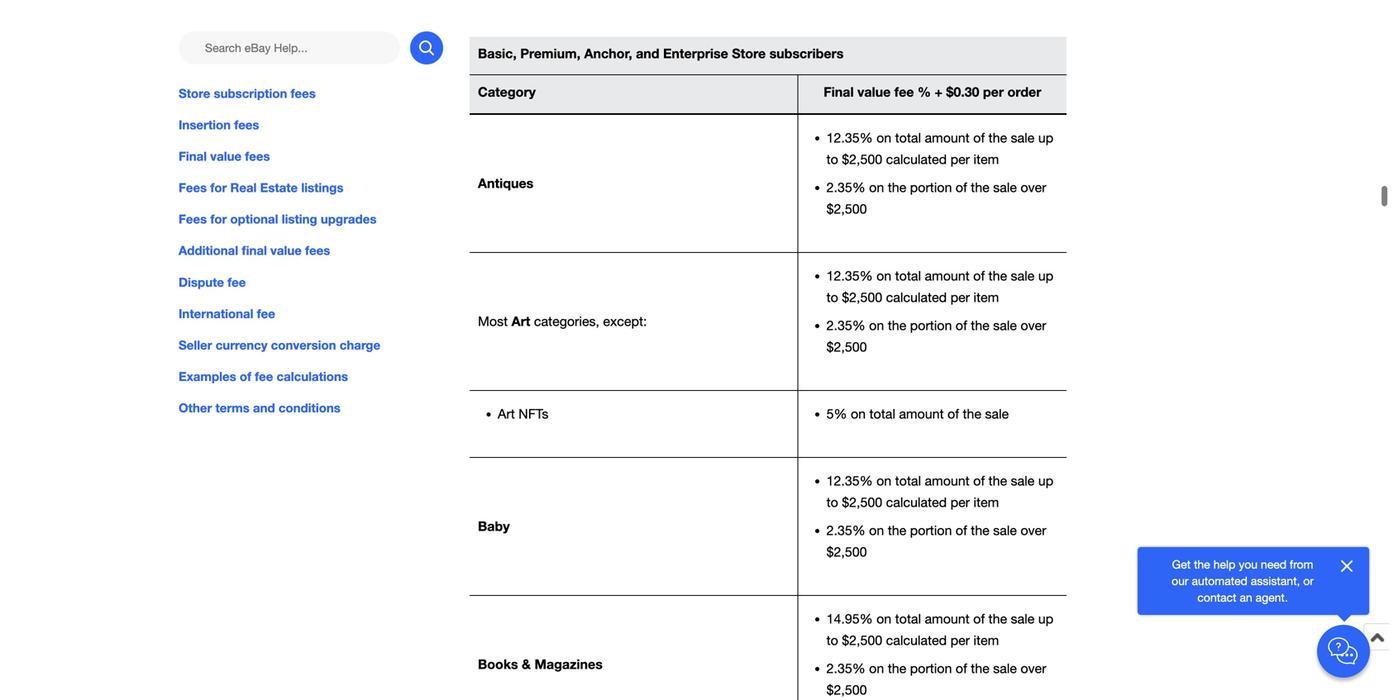Task type: vqa. For each thing, say whether or not it's contained in the screenshot.
the "All" link
no



Task type: describe. For each thing, give the bounding box(es) containing it.
other terms and conditions link
[[179, 399, 443, 417]]

12.35% on total amount of the sale up to $2,500 calculated per item for antiques
[[827, 130, 1054, 167]]

order
[[1008, 84, 1041, 100]]

item for antiques
[[974, 152, 999, 167]]

magazines
[[535, 657, 603, 672]]

get the help you need from our automated assistant, or contact an agent.
[[1172, 558, 1314, 605]]

seller currency conversion charge
[[179, 338, 380, 353]]

over for books & magazines
[[1021, 661, 1046, 676]]

$2,500 inside 14.95% on total amount of the sale up to $2,500 calculated per item
[[842, 633, 883, 648]]

1 horizontal spatial store
[[732, 45, 766, 61]]

basic, premium, anchor, and enterprise store subscribers
[[478, 45, 844, 61]]

examples
[[179, 369, 236, 384]]

final value fees
[[179, 149, 270, 164]]

an
[[1240, 591, 1253, 605]]

international fee
[[179, 306, 275, 321]]

final value fees link
[[179, 147, 443, 166]]

portion for books & magazines
[[910, 661, 952, 676]]

total for antiques
[[895, 130, 921, 145]]

final
[[242, 243, 267, 258]]

per for antiques
[[951, 152, 970, 167]]

additional final value fees
[[179, 243, 330, 258]]

agent.
[[1256, 591, 1288, 605]]

on inside 14.95% on total amount of the sale up to $2,500 calculated per item
[[877, 611, 892, 627]]

calculated for antiques
[[886, 152, 947, 167]]

fees for fees for optional listing upgrades
[[179, 212, 207, 227]]

other terms and conditions
[[179, 401, 341, 416]]

fees for optional listing upgrades
[[179, 212, 377, 227]]

fees inside "link"
[[305, 243, 330, 258]]

optional
[[230, 212, 278, 227]]

premium,
[[520, 45, 581, 61]]

over for antiques
[[1021, 180, 1046, 195]]

2.35% on the portion of the sale over $2,500 for antiques
[[827, 180, 1046, 217]]

anchor,
[[584, 45, 632, 61]]

need
[[1261, 558, 1287, 571]]

categories,
[[534, 314, 600, 329]]

examples of fee calculations link
[[179, 368, 443, 386]]

baby
[[478, 519, 510, 534]]

fees inside "link"
[[245, 149, 270, 164]]

up for books & magazines
[[1038, 611, 1054, 627]]

fee inside examples of fee calculations link
[[255, 369, 273, 384]]

fees down store subscription fees
[[234, 117, 259, 132]]

from
[[1290, 558, 1314, 571]]

final for final value fee % + $0.30 per order
[[824, 84, 854, 100]]

per for books & magazines
[[951, 633, 970, 648]]

final value fee % + $0.30 per order
[[824, 84, 1041, 100]]

art nfts
[[498, 406, 549, 422]]

other
[[179, 401, 212, 416]]

calculated for books & magazines
[[886, 633, 947, 648]]

listing
[[282, 212, 317, 227]]

insertion fees
[[179, 117, 259, 132]]

0 vertical spatial art
[[512, 314, 530, 329]]

international
[[179, 306, 253, 321]]

1 vertical spatial and
[[253, 401, 275, 416]]

14.95% on total amount of the sale up to $2,500 calculated per item
[[827, 611, 1054, 648]]

except:
[[603, 314, 647, 329]]

amount for books & magazines
[[925, 611, 970, 627]]

fees for real estate listings link
[[179, 179, 443, 197]]

calculations
[[277, 369, 348, 384]]

2 to from the top
[[827, 290, 838, 305]]

subscription
[[214, 86, 287, 101]]

for for real
[[210, 180, 227, 195]]

up for antiques
[[1038, 130, 1054, 145]]

upgrades
[[321, 212, 377, 227]]

seller currency conversion charge link
[[179, 336, 443, 354]]

the inside get the help you need from our automated assistant, or contact an agent.
[[1194, 558, 1210, 571]]

2 2.35% from the top
[[827, 318, 866, 333]]

2 item from the top
[[974, 290, 999, 305]]

sale inside 14.95% on total amount of the sale up to $2,500 calculated per item
[[1011, 611, 1035, 627]]

for for optional
[[210, 212, 227, 227]]

conversion
[[271, 338, 336, 353]]

books
[[478, 657, 518, 672]]

insertion fees link
[[179, 116, 443, 134]]

5% on total amount of the sale
[[827, 406, 1009, 422]]

value for fees
[[210, 149, 242, 164]]

subscribers
[[770, 45, 844, 61]]

books & magazines
[[478, 657, 603, 672]]

listings
[[301, 180, 344, 195]]

2 up from the top
[[1038, 268, 1054, 284]]

store subscription fees link
[[179, 84, 443, 103]]

amount for baby
[[925, 473, 970, 489]]

0 horizontal spatial store
[[179, 86, 210, 101]]

Search eBay Help... text field
[[179, 31, 400, 65]]

%
[[918, 84, 931, 100]]



Task type: locate. For each thing, give the bounding box(es) containing it.
item for baby
[[974, 495, 999, 510]]

0 horizontal spatial final
[[179, 149, 207, 164]]

1 calculated from the top
[[886, 152, 947, 167]]

item inside 14.95% on total amount of the sale up to $2,500 calculated per item
[[974, 633, 999, 648]]

3 over from the top
[[1021, 523, 1046, 538]]

3 portion from the top
[[910, 523, 952, 538]]

help
[[1214, 558, 1236, 571]]

final down insertion
[[179, 149, 207, 164]]

fee up international fee
[[228, 275, 246, 290]]

12.35%
[[827, 130, 873, 145], [827, 268, 873, 284], [827, 473, 873, 489]]

art
[[512, 314, 530, 329], [498, 406, 515, 422]]

1 2.35% on the portion of the sale over $2,500 from the top
[[827, 180, 1046, 217]]

14.95%
[[827, 611, 873, 627]]

1 portion from the top
[[910, 180, 952, 195]]

2 calculated from the top
[[886, 290, 947, 305]]

1 over from the top
[[1021, 180, 1046, 195]]

estate
[[260, 180, 298, 195]]

0 vertical spatial 12.35% on total amount of the sale up to $2,500 calculated per item
[[827, 130, 1054, 167]]

per
[[983, 84, 1004, 100], [951, 152, 970, 167], [951, 290, 970, 305], [951, 495, 970, 510], [951, 633, 970, 648]]

value for fee
[[858, 84, 891, 100]]

real
[[230, 180, 257, 195]]

1 vertical spatial final
[[179, 149, 207, 164]]

1 fees from the top
[[179, 180, 207, 195]]

0 vertical spatial store
[[732, 45, 766, 61]]

and right anchor,
[[636, 45, 660, 61]]

seller
[[179, 338, 212, 353]]

most
[[478, 314, 508, 329]]

4 item from the top
[[974, 633, 999, 648]]

fees inside fees for optional listing upgrades link
[[179, 212, 207, 227]]

fees
[[291, 86, 316, 101], [234, 117, 259, 132], [245, 149, 270, 164], [305, 243, 330, 258]]

1 horizontal spatial and
[[636, 45, 660, 61]]

item
[[974, 152, 999, 167], [974, 290, 999, 305], [974, 495, 999, 510], [974, 633, 999, 648]]

of
[[973, 130, 985, 145], [956, 180, 967, 195], [973, 268, 985, 284], [956, 318, 967, 333], [240, 369, 251, 384], [948, 406, 959, 422], [973, 473, 985, 489], [956, 523, 967, 538], [973, 611, 985, 627], [956, 661, 967, 676]]

basic,
[[478, 45, 517, 61]]

1 to from the top
[[827, 152, 838, 167]]

1 12.35% on total amount of the sale up to $2,500 calculated per item from the top
[[827, 130, 1054, 167]]

4 2.35% from the top
[[827, 661, 866, 676]]

value inside "link"
[[270, 243, 302, 258]]

2 12.35% on total amount of the sale up to $2,500 calculated per item from the top
[[827, 268, 1054, 305]]

total for baby
[[895, 473, 921, 489]]

get the help you need from our automated assistant, or contact an agent. tooltip
[[1164, 557, 1321, 606]]

1 vertical spatial art
[[498, 406, 515, 422]]

most art categories, except:
[[478, 314, 647, 329]]

up
[[1038, 130, 1054, 145], [1038, 268, 1054, 284], [1038, 473, 1054, 489], [1038, 611, 1054, 627]]

store
[[732, 45, 766, 61], [179, 86, 210, 101]]

fee up other terms and conditions
[[255, 369, 273, 384]]

up for baby
[[1038, 473, 1054, 489]]

0 vertical spatial and
[[636, 45, 660, 61]]

3 item from the top
[[974, 495, 999, 510]]

1 vertical spatial 12.35% on total amount of the sale up to $2,500 calculated per item
[[827, 268, 1054, 305]]

0 vertical spatial value
[[858, 84, 891, 100]]

to for baby
[[827, 495, 838, 510]]

for up additional
[[210, 212, 227, 227]]

category
[[478, 84, 536, 100]]

4 portion from the top
[[910, 661, 952, 676]]

&
[[522, 657, 531, 672]]

antiques
[[478, 175, 534, 191]]

0 vertical spatial 12.35%
[[827, 130, 873, 145]]

0 vertical spatial final
[[824, 84, 854, 100]]

total
[[895, 130, 921, 145], [895, 268, 921, 284], [870, 406, 895, 422], [895, 473, 921, 489], [895, 611, 921, 627]]

fees for real estate listings
[[179, 180, 344, 195]]

fees up fees for real estate listings
[[245, 149, 270, 164]]

1 item from the top
[[974, 152, 999, 167]]

2.35% for antiques
[[827, 180, 866, 195]]

for inside "link"
[[210, 180, 227, 195]]

portion for antiques
[[910, 180, 952, 195]]

the
[[989, 130, 1007, 145], [888, 180, 907, 195], [971, 180, 990, 195], [989, 268, 1007, 284], [888, 318, 907, 333], [971, 318, 990, 333], [963, 406, 982, 422], [989, 473, 1007, 489], [888, 523, 907, 538], [971, 523, 990, 538], [1194, 558, 1210, 571], [989, 611, 1007, 627], [888, 661, 907, 676], [971, 661, 990, 676]]

calculated for baby
[[886, 495, 947, 510]]

final
[[824, 84, 854, 100], [179, 149, 207, 164]]

fee
[[895, 84, 914, 100], [228, 275, 246, 290], [257, 306, 275, 321], [255, 369, 273, 384]]

fees inside fees for real estate listings "link"
[[179, 180, 207, 195]]

4 calculated from the top
[[886, 633, 947, 648]]

4 up from the top
[[1038, 611, 1054, 627]]

2.35% for books & magazines
[[827, 661, 866, 676]]

for left real
[[210, 180, 227, 195]]

per inside 14.95% on total amount of the sale up to $2,500 calculated per item
[[951, 633, 970, 648]]

3 2.35% on the portion of the sale over $2,500 from the top
[[827, 523, 1046, 560]]

1 12.35% from the top
[[827, 130, 873, 145]]

fees for fees for real estate listings
[[179, 180, 207, 195]]

0 horizontal spatial value
[[210, 149, 242, 164]]

final inside "link"
[[179, 149, 207, 164]]

for
[[210, 180, 227, 195], [210, 212, 227, 227]]

assistant,
[[1251, 574, 1300, 588]]

or
[[1304, 574, 1314, 588]]

art left nfts on the left bottom
[[498, 406, 515, 422]]

+
[[935, 84, 943, 100]]

2 for from the top
[[210, 212, 227, 227]]

4 to from the top
[[827, 633, 838, 648]]

12.35% for antiques
[[827, 130, 873, 145]]

enterprise
[[663, 45, 728, 61]]

1 vertical spatial for
[[210, 212, 227, 227]]

4 2.35% on the portion of the sale over $2,500 from the top
[[827, 661, 1046, 698]]

amount for antiques
[[925, 130, 970, 145]]

final down "subscribers"
[[824, 84, 854, 100]]

value inside "link"
[[210, 149, 242, 164]]

1 vertical spatial value
[[210, 149, 242, 164]]

fees up "insertion fees" link
[[291, 86, 316, 101]]

5%
[[827, 406, 847, 422]]

conditions
[[279, 401, 341, 416]]

to
[[827, 152, 838, 167], [827, 290, 838, 305], [827, 495, 838, 510], [827, 633, 838, 648]]

3 12.35% on total amount of the sale up to $2,500 calculated per item from the top
[[827, 473, 1054, 510]]

up inside 14.95% on total amount of the sale up to $2,500 calculated per item
[[1038, 611, 1054, 627]]

0 horizontal spatial and
[[253, 401, 275, 416]]

2 vertical spatial 12.35% on total amount of the sale up to $2,500 calculated per item
[[827, 473, 1054, 510]]

fees down final value fees
[[179, 180, 207, 195]]

additional final value fees link
[[179, 242, 443, 260]]

2 horizontal spatial value
[[858, 84, 891, 100]]

value right final
[[270, 243, 302, 258]]

to inside 14.95% on total amount of the sale up to $2,500 calculated per item
[[827, 633, 838, 648]]

2.35% on the portion of the sale over $2,500 for baby
[[827, 523, 1046, 560]]

nfts
[[519, 406, 549, 422]]

2 12.35% from the top
[[827, 268, 873, 284]]

dispute
[[179, 275, 224, 290]]

fee inside international fee link
[[257, 306, 275, 321]]

per for baby
[[951, 495, 970, 510]]

1 vertical spatial store
[[179, 86, 210, 101]]

store up insertion
[[179, 86, 210, 101]]

insertion
[[179, 117, 231, 132]]

terms
[[215, 401, 250, 416]]

fee inside the dispute fee link
[[228, 275, 246, 290]]

0 vertical spatial for
[[210, 180, 227, 195]]

over for baby
[[1021, 523, 1046, 538]]

portion for baby
[[910, 523, 952, 538]]

1 for from the top
[[210, 180, 227, 195]]

calculated
[[886, 152, 947, 167], [886, 290, 947, 305], [886, 495, 947, 510], [886, 633, 947, 648]]

1 vertical spatial fees
[[179, 212, 207, 227]]

dispute fee
[[179, 275, 246, 290]]

to for antiques
[[827, 152, 838, 167]]

value down insertion fees
[[210, 149, 242, 164]]

item for books & magazines
[[974, 633, 999, 648]]

automated
[[1192, 574, 1248, 588]]

12.35% for baby
[[827, 473, 873, 489]]

fees up additional
[[179, 212, 207, 227]]

3 2.35% from the top
[[827, 523, 866, 538]]

final for final value fees
[[179, 149, 207, 164]]

art right most
[[512, 314, 530, 329]]

2.35% for baby
[[827, 523, 866, 538]]

$2,500
[[842, 152, 883, 167], [827, 201, 867, 217], [842, 290, 883, 305], [827, 339, 867, 355], [842, 495, 883, 510], [827, 545, 867, 560], [842, 633, 883, 648], [827, 683, 867, 698]]

of inside 14.95% on total amount of the sale up to $2,500 calculated per item
[[973, 611, 985, 627]]

total inside 14.95% on total amount of the sale up to $2,500 calculated per item
[[895, 611, 921, 627]]

international fee link
[[179, 305, 443, 323]]

currency
[[216, 338, 268, 353]]

2 over from the top
[[1021, 318, 1046, 333]]

12.35% on total amount of the sale up to $2,500 calculated per item
[[827, 130, 1054, 167], [827, 268, 1054, 305], [827, 473, 1054, 510]]

to for books & magazines
[[827, 633, 838, 648]]

calculated inside 14.95% on total amount of the sale up to $2,500 calculated per item
[[886, 633, 947, 648]]

2.35% on the portion of the sale over $2,500 for books & magazines
[[827, 661, 1046, 698]]

fee up seller currency conversion charge
[[257, 306, 275, 321]]

2 portion from the top
[[910, 318, 952, 333]]

you
[[1239, 558, 1258, 571]]

value left % on the right of page
[[858, 84, 891, 100]]

3 calculated from the top
[[886, 495, 947, 510]]

value
[[858, 84, 891, 100], [210, 149, 242, 164], [270, 243, 302, 258]]

1 2.35% from the top
[[827, 180, 866, 195]]

3 12.35% from the top
[[827, 473, 873, 489]]

amount
[[925, 130, 970, 145], [925, 268, 970, 284], [899, 406, 944, 422], [925, 473, 970, 489], [925, 611, 970, 627]]

additional
[[179, 243, 238, 258]]

2 2.35% on the portion of the sale over $2,500 from the top
[[827, 318, 1046, 355]]

amount inside 14.95% on total amount of the sale up to $2,500 calculated per item
[[925, 611, 970, 627]]

1 horizontal spatial final
[[824, 84, 854, 100]]

3 up from the top
[[1038, 473, 1054, 489]]

fees down fees for optional listing upgrades link
[[305, 243, 330, 258]]

the inside 14.95% on total amount of the sale up to $2,500 calculated per item
[[989, 611, 1007, 627]]

store right enterprise
[[732, 45, 766, 61]]

portion
[[910, 180, 952, 195], [910, 318, 952, 333], [910, 523, 952, 538], [910, 661, 952, 676]]

2.35% on the portion of the sale over $2,500
[[827, 180, 1046, 217], [827, 318, 1046, 355], [827, 523, 1046, 560], [827, 661, 1046, 698]]

store subscription fees
[[179, 86, 316, 101]]

0 vertical spatial fees
[[179, 180, 207, 195]]

1 horizontal spatial value
[[270, 243, 302, 258]]

and
[[636, 45, 660, 61], [253, 401, 275, 416]]

charge
[[340, 338, 380, 353]]

fees
[[179, 180, 207, 195], [179, 212, 207, 227]]

contact
[[1198, 591, 1237, 605]]

total for books & magazines
[[895, 611, 921, 627]]

1 vertical spatial 12.35%
[[827, 268, 873, 284]]

our
[[1172, 574, 1189, 588]]

3 to from the top
[[827, 495, 838, 510]]

and down 'examples of fee calculations'
[[253, 401, 275, 416]]

on
[[877, 130, 892, 145], [869, 180, 884, 195], [877, 268, 892, 284], [869, 318, 884, 333], [851, 406, 866, 422], [877, 473, 892, 489], [869, 523, 884, 538], [877, 611, 892, 627], [869, 661, 884, 676]]

12.35% on total amount of the sale up to $2,500 calculated per item for baby
[[827, 473, 1054, 510]]

2 fees from the top
[[179, 212, 207, 227]]

1 up from the top
[[1038, 130, 1054, 145]]

get
[[1172, 558, 1191, 571]]

4 over from the top
[[1021, 661, 1046, 676]]

examples of fee calculations
[[179, 369, 348, 384]]

fees for optional listing upgrades link
[[179, 210, 443, 228]]

fee left % on the right of page
[[895, 84, 914, 100]]

2 vertical spatial value
[[270, 243, 302, 258]]

dispute fee link
[[179, 273, 443, 291]]

$0.30
[[946, 84, 979, 100]]

sale
[[1011, 130, 1035, 145], [993, 180, 1017, 195], [1011, 268, 1035, 284], [993, 318, 1017, 333], [985, 406, 1009, 422], [1011, 473, 1035, 489], [993, 523, 1017, 538], [1011, 611, 1035, 627], [993, 661, 1017, 676]]

2 vertical spatial 12.35%
[[827, 473, 873, 489]]



